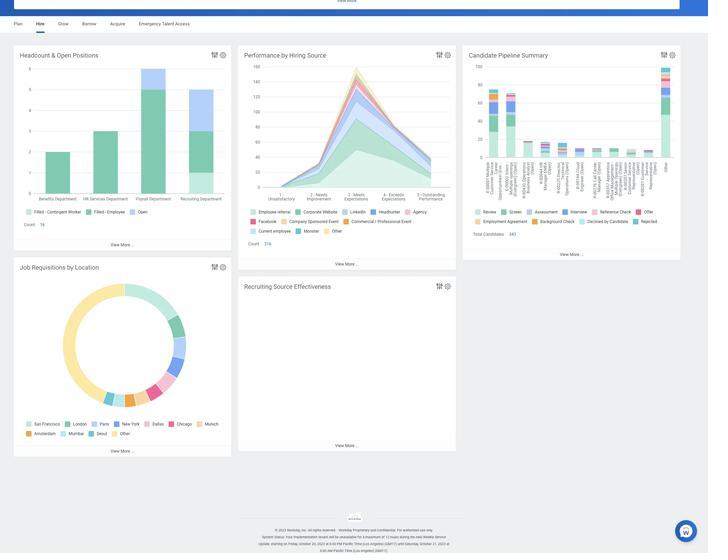 Task type: describe. For each thing, give the bounding box(es) containing it.
system
[[262, 536, 274, 539]]

1 at from the left
[[326, 543, 329, 546]]

only.
[[427, 529, 434, 533]]

workday,
[[287, 529, 301, 533]]

summary
[[522, 52, 548, 59]]

7)
[[394, 543, 397, 546]]

headcount & open positions element
[[14, 45, 231, 251]]

inc.
[[302, 529, 307, 533]]

your
[[286, 536, 293, 539]]

be
[[335, 536, 339, 539]]

a
[[363, 536, 365, 539]]

service
[[435, 536, 446, 539]]

candidate
[[469, 52, 497, 59]]

authorized
[[403, 529, 419, 533]]

confidential.
[[377, 529, 397, 533]]

1 vertical spatial pacific
[[334, 549, 344, 553]]

0 vertical spatial (los
[[363, 543, 370, 546]]

for
[[358, 536, 362, 539]]

candidates
[[484, 232, 504, 237]]

configure performance by hiring source image
[[444, 51, 452, 59]]

recruiting source effectiveness element
[[238, 277, 456, 496]]

count for headcount
[[24, 223, 35, 227]]

next
[[416, 536, 423, 539]]

the
[[411, 536, 415, 539]]

1 vertical spatial (gmt-
[[375, 549, 384, 553]]

starting
[[271, 543, 283, 546]]

performance
[[244, 52, 280, 59]]

count for performance
[[249, 242, 260, 247]]

1 vertical spatial source
[[274, 283, 293, 290]]

0 horizontal spatial 6:00
[[320, 549, 327, 553]]

view for headcount & open positions
[[111, 243, 120, 248]]

2 october from the left
[[420, 543, 432, 546]]

emergency
[[139, 21, 161, 26]]

use
[[420, 529, 426, 533]]

view more ... for job requisitions by location
[[111, 449, 134, 454]]

0 vertical spatial (gmt-
[[385, 543, 394, 546]]

0 vertical spatial angeles)
[[371, 543, 384, 546]]

1 horizontal spatial 2023
[[317, 543, 325, 546]]

location
[[75, 264, 99, 271]]

hiring
[[290, 52, 306, 59]]

tab list inside main content
[[7, 16, 702, 33]]

0 vertical spatial 6:00
[[330, 543, 336, 546]]

main content containing headcount & open positions
[[0, 0, 709, 502]]

pm
[[337, 543, 342, 546]]

workday
[[339, 529, 352, 533]]

configure recruiting source effectiveness image
[[444, 283, 452, 290]]

plan
[[14, 21, 22, 26]]

316
[[265, 242, 272, 247]]

grow
[[58, 21, 69, 26]]

1 vertical spatial time
[[345, 549, 353, 553]]

21,
[[433, 543, 438, 546]]

16 button
[[40, 222, 46, 228]]

-
[[337, 529, 338, 533]]

recruiting source effectiveness
[[244, 283, 331, 290]]

status:
[[275, 536, 285, 539]]

candidate pipeline summary
[[469, 52, 548, 59]]

2 horizontal spatial 2023
[[438, 543, 446, 546]]

view more ... for candidate pipeline summary
[[560, 252, 584, 257]]

configure headcount & open positions image
[[219, 51, 227, 59]]

12
[[386, 536, 390, 539]]

view for performance by hiring source
[[336, 262, 344, 267]]

proprietary
[[353, 529, 370, 533]]

configure job requisitions by location image
[[219, 264, 227, 271]]

view more ... for headcount & open positions
[[111, 243, 134, 248]]

hire
[[36, 21, 44, 26]]

2 at from the left
[[447, 543, 450, 546]]

implementation
[[294, 536, 318, 539]]

rights
[[313, 529, 322, 533]]

borrow
[[82, 21, 96, 26]]

for
[[397, 529, 402, 533]]

0 vertical spatial time
[[354, 543, 362, 546]]

7).
[[384, 549, 388, 553]]

job
[[20, 264, 30, 271]]



Task type: locate. For each thing, give the bounding box(es) containing it.
tab list containing plan
[[7, 16, 702, 33]]

0 vertical spatial count
[[24, 223, 35, 227]]

316 button
[[265, 241, 273, 247]]

2023 right 20,
[[317, 543, 325, 546]]

more inside job requisitions by location element
[[121, 449, 130, 454]]

more for headcount & open positions
[[121, 243, 130, 248]]

configure and view chart data image left configure recruiting source effectiveness icon
[[436, 282, 444, 290]]

until
[[398, 543, 405, 546]]

view more ... link for job requisitions by location
[[14, 446, 231, 457]]

view inside candidate pipeline summary element
[[560, 252, 569, 257]]

main content
[[0, 0, 709, 502]]

(gmt- down 12
[[385, 543, 394, 546]]

update;
[[259, 543, 270, 546]]

0 horizontal spatial time
[[345, 549, 353, 553]]

total candidates
[[474, 232, 504, 237]]

view inside performance by hiring source element
[[336, 262, 344, 267]]

time down unavailable
[[345, 549, 353, 553]]

hours
[[391, 536, 399, 539]]

1 horizontal spatial (gmt-
[[385, 543, 394, 546]]

0 horizontal spatial by
[[67, 264, 73, 271]]

0 horizontal spatial (gmt-
[[375, 549, 384, 553]]

(gmt-
[[385, 543, 394, 546], [375, 549, 384, 553]]

1 vertical spatial count
[[249, 242, 260, 247]]

&
[[52, 52, 55, 59]]

tenant
[[319, 536, 328, 539]]

october down weekly
[[420, 543, 432, 546]]

1 horizontal spatial by
[[282, 52, 288, 59]]

0 horizontal spatial 2023
[[279, 529, 286, 533]]

time down the for
[[354, 543, 362, 546]]

count
[[24, 223, 35, 227], [249, 242, 260, 247]]

(los down the for
[[353, 549, 360, 553]]

16
[[40, 223, 45, 227]]

of
[[382, 536, 385, 539]]

unavailable
[[340, 536, 357, 539]]

performance by hiring source element
[[238, 45, 456, 270]]

am
[[328, 549, 333, 553]]

1 horizontal spatial (los
[[363, 543, 370, 546]]

© 2023 workday, inc. all rights reserved. - workday proprietary and confidential. for authorized use only. system status: your implementation tenant will be unavailable for a maximum of 12 hours during the next weekly service update; starting on friday, october 20, 2023 at 6:00 pm pacific time (los angeles) (gmt-7) until saturday, october 21, 2023 at 6:00 am pacific time (los angeles) (gmt-7).
[[259, 529, 450, 553]]

open
[[57, 52, 71, 59]]

requisitions
[[32, 264, 66, 271]]

configure and view chart data image left configure candidate pipeline summary image
[[661, 51, 669, 59]]

weekly
[[424, 536, 434, 539]]

1 horizontal spatial source
[[307, 52, 327, 59]]

acquire
[[110, 21, 125, 26]]

pacific
[[343, 543, 354, 546], [334, 549, 344, 553]]

and
[[371, 529, 377, 533]]

angeles) down a
[[361, 549, 375, 553]]

2023 right '©'
[[279, 529, 286, 533]]

0 vertical spatial source
[[307, 52, 327, 59]]

... inside headcount & open positions 'element'
[[131, 243, 134, 248]]

pacific down pm
[[334, 549, 344, 553]]

recruiting
[[244, 283, 272, 290]]

6:00 left pm
[[330, 543, 336, 546]]

footer
[[0, 513, 709, 553]]

total
[[474, 232, 483, 237]]

job requisitions by location element
[[14, 258, 231, 457]]

maximum
[[366, 536, 381, 539]]

configure candidate pipeline summary image
[[669, 51, 677, 59]]

headcount
[[20, 52, 50, 59]]

during
[[400, 536, 410, 539]]

by left hiring
[[282, 52, 288, 59]]

pipeline
[[499, 52, 521, 59]]

... for candidate pipeline summary
[[581, 252, 584, 257]]

tab list
[[7, 16, 702, 33]]

view
[[111, 243, 120, 248], [560, 252, 569, 257], [336, 262, 344, 267], [111, 449, 120, 454]]

view more ...
[[111, 243, 134, 248], [560, 252, 584, 257], [336, 262, 359, 267], [111, 449, 134, 454]]

view more ... link for candidate pipeline summary
[[463, 249, 681, 260]]

... inside job requisitions by location element
[[131, 449, 134, 454]]

0 horizontal spatial at
[[326, 543, 329, 546]]

... for performance by hiring source
[[356, 262, 359, 267]]

angeles) down maximum
[[371, 543, 384, 546]]

view inside headcount & open positions 'element'
[[111, 243, 120, 248]]

access
[[175, 21, 190, 26]]

20,
[[312, 543, 317, 546]]

on
[[284, 543, 288, 546]]

count left 16
[[24, 223, 35, 227]]

configure and view chart data image
[[211, 263, 219, 271]]

0 horizontal spatial (los
[[353, 549, 360, 553]]

view more ... link for headcount & open positions
[[14, 239, 231, 251]]

count inside 'element'
[[24, 223, 35, 227]]

configure and view chart data image inside performance by hiring source element
[[436, 51, 444, 59]]

pacific down unavailable
[[343, 543, 354, 546]]

0 vertical spatial by
[[282, 52, 288, 59]]

©
[[275, 529, 278, 533]]

time
[[354, 543, 362, 546], [345, 549, 353, 553]]

emergency talent access
[[139, 21, 190, 26]]

view for job requisitions by location
[[111, 449, 120, 454]]

talent
[[162, 21, 174, 26]]

1 horizontal spatial october
[[420, 543, 432, 546]]

0 horizontal spatial count
[[24, 223, 35, 227]]

view more ... inside headcount & open positions 'element'
[[111, 243, 134, 248]]

configure and view chart data image inside candidate pipeline summary element
[[661, 51, 669, 59]]

job requisitions by location
[[20, 264, 99, 271]]

friday,
[[289, 543, 298, 546]]

more inside performance by hiring source element
[[345, 262, 355, 267]]

1 horizontal spatial 6:00
[[330, 543, 336, 546]]

configure and view chart data image left configure performance by hiring source image
[[436, 51, 444, 59]]

6:00 left am
[[320, 549, 327, 553]]

... inside candidate pipeline summary element
[[581, 252, 584, 257]]

view more ... link for performance by hiring source
[[238, 259, 456, 270]]

0 vertical spatial pacific
[[343, 543, 354, 546]]

source
[[307, 52, 327, 59], [274, 283, 293, 290]]

count inside performance by hiring source element
[[249, 242, 260, 247]]

0 horizontal spatial october
[[299, 543, 311, 546]]

1 vertical spatial angeles)
[[361, 549, 375, 553]]

effectiveness
[[294, 283, 331, 290]]

343 button
[[510, 232, 518, 237]]

at up am
[[326, 543, 329, 546]]

more
[[121, 243, 130, 248], [570, 252, 580, 257], [345, 262, 355, 267], [121, 449, 130, 454]]

all
[[308, 529, 312, 533]]

(los
[[363, 543, 370, 546], [353, 549, 360, 553]]

more inside candidate pipeline summary element
[[570, 252, 580, 257]]

...
[[131, 243, 134, 248], [581, 252, 584, 257], [356, 262, 359, 267], [131, 449, 134, 454]]

2023
[[279, 529, 286, 533], [317, 543, 325, 546], [438, 543, 446, 546]]

... for headcount & open positions
[[131, 243, 134, 248]]

343
[[510, 232, 517, 237]]

6:00
[[330, 543, 336, 546], [320, 549, 327, 553]]

headcount & open positions
[[20, 52, 98, 59]]

0 horizontal spatial source
[[274, 283, 293, 290]]

view for candidate pipeline summary
[[560, 252, 569, 257]]

1 october from the left
[[299, 543, 311, 546]]

1 vertical spatial (los
[[353, 549, 360, 553]]

... inside performance by hiring source element
[[356, 262, 359, 267]]

more for performance by hiring source
[[345, 262, 355, 267]]

1 vertical spatial 6:00
[[320, 549, 327, 553]]

configure and view chart data image for candidate pipeline summary
[[661, 51, 669, 59]]

configure and view chart data image for performance by hiring source
[[436, 51, 444, 59]]

1 horizontal spatial count
[[249, 242, 260, 247]]

(gmt- down of
[[375, 549, 384, 553]]

configure and view chart data image left configure headcount & open positions icon
[[211, 51, 219, 59]]

view more ... for performance by hiring source
[[336, 262, 359, 267]]

... for job requisitions by location
[[131, 449, 134, 454]]

more inside headcount & open positions 'element'
[[121, 243, 130, 248]]

1 horizontal spatial at
[[447, 543, 450, 546]]

configure and view chart data image for recruiting source effectiveness
[[436, 282, 444, 290]]

1 horizontal spatial time
[[354, 543, 362, 546]]

performance by hiring source
[[244, 52, 327, 59]]

by left location
[[67, 264, 73, 271]]

saturday,
[[405, 543, 419, 546]]

october down implementation
[[299, 543, 311, 546]]

(los down a
[[363, 543, 370, 546]]

by
[[282, 52, 288, 59], [67, 264, 73, 271]]

at right 21,
[[447, 543, 450, 546]]

positions
[[73, 52, 98, 59]]

reserved.
[[323, 529, 337, 533]]

more for candidate pipeline summary
[[570, 252, 580, 257]]

configure and view chart data image for headcount & open positions
[[211, 51, 219, 59]]

2023 right 21,
[[438, 543, 446, 546]]

view more ... link
[[14, 239, 231, 251], [463, 249, 681, 260], [238, 259, 456, 270], [14, 446, 231, 457]]

1 vertical spatial by
[[67, 264, 73, 271]]

view more ... inside performance by hiring source element
[[336, 262, 359, 267]]

configure and view chart data image
[[211, 51, 219, 59], [436, 51, 444, 59], [661, 51, 669, 59], [436, 282, 444, 290]]

count left 316
[[249, 242, 260, 247]]

more for job requisitions by location
[[121, 449, 130, 454]]

angeles)
[[371, 543, 384, 546], [361, 549, 375, 553]]

view more ... inside job requisitions by location element
[[111, 449, 134, 454]]

footer containing © 2023 workday, inc. all rights reserved. - workday proprietary and confidential. for authorized use only. system status: your implementation tenant will be unavailable for a maximum of 12 hours during the next weekly service update; starting on friday, october 20, 2023 at 6:00 pm pacific time (los angeles) (gmt-7) until saturday, october 21, 2023 at 6:00 am pacific time (los angeles) (gmt-7).
[[0, 513, 709, 553]]

source right recruiting at the left of page
[[274, 283, 293, 290]]

view inside job requisitions by location element
[[111, 449, 120, 454]]

source right hiring
[[307, 52, 327, 59]]

at
[[326, 543, 329, 546], [447, 543, 450, 546]]

october
[[299, 543, 311, 546], [420, 543, 432, 546]]

view more ... inside candidate pipeline summary element
[[560, 252, 584, 257]]

candidate pipeline summary element
[[463, 45, 681, 260]]

will
[[329, 536, 334, 539]]



Task type: vqa. For each thing, say whether or not it's contained in the screenshot.
More
yes



